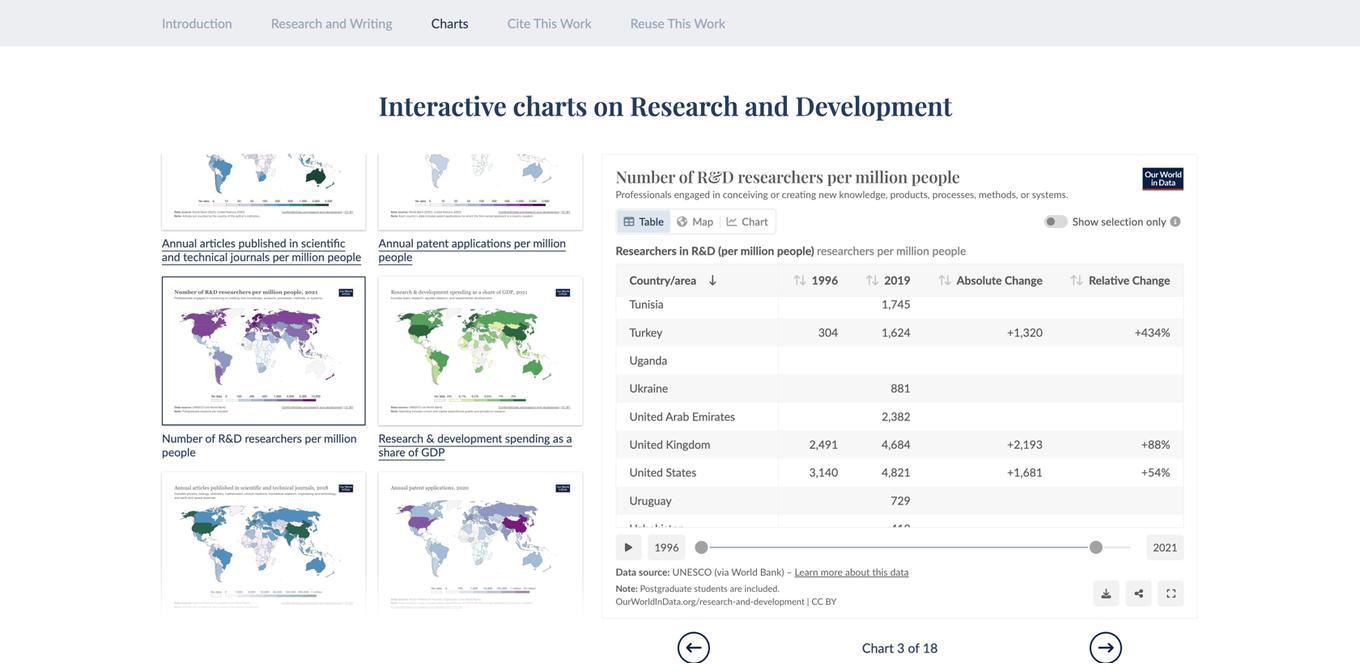 Task type: vqa. For each thing, say whether or not it's contained in the screenshot.


Task type: describe. For each thing, give the bounding box(es) containing it.
selection
[[1101, 215, 1144, 228]]

reuse this work link
[[630, 15, 725, 31]]

million inside annual patent applications per million people
[[533, 236, 566, 250]]

absolute
[[957, 273, 1002, 287]]

by
[[826, 597, 837, 607]]

18
[[923, 641, 938, 657]]

uzbekistan
[[630, 522, 685, 536]]

postgraduate
[[640, 583, 692, 594]]

ourworldindata.org/research-
[[616, 597, 736, 607]]

kingdom
[[666, 438, 711, 452]]

research & development spending as a share of gdp
[[379, 432, 572, 459]]

country/area
[[630, 273, 697, 287]]

source:
[[639, 566, 670, 578]]

are
[[730, 583, 742, 594]]

annual patent applications per million people
[[379, 236, 566, 264]]

change for absolute change
[[1005, 273, 1043, 287]]

new
[[819, 189, 837, 200]]

2,382
[[882, 410, 911, 424]]

–
[[787, 566, 792, 578]]

492
[[891, 270, 911, 283]]

+54%
[[1142, 466, 1170, 480]]

4,684
[[882, 438, 911, 452]]

introduction link
[[162, 15, 232, 31]]

gdp
[[421, 446, 445, 459]]

annual patent applications per million people link
[[379, 81, 582, 264]]

research for research and writing
[[271, 15, 322, 31]]

journals
[[231, 250, 270, 264]]

uruguay
[[630, 494, 672, 508]]

reuse
[[630, 15, 665, 31]]

creating
[[782, 189, 816, 200]]

research & development spending as a share of gdp link
[[379, 277, 582, 459]]

million down chart
[[741, 244, 774, 258]]

patent
[[416, 236, 449, 250]]

share
[[379, 446, 405, 459]]

2 horizontal spatial of
[[908, 641, 919, 657]]

number
[[616, 166, 675, 187]]

3
[[897, 641, 905, 657]]

3,140
[[809, 466, 838, 480]]

chart line image
[[727, 216, 737, 227]]

united for united states
[[630, 466, 663, 480]]

people inside annual articles published in scientific and technical journals per million people
[[327, 250, 361, 264]]

2021
[[1153, 541, 1178, 554]]

expand image
[[1167, 589, 1175, 599]]

cc by link
[[812, 597, 837, 607]]

(via
[[715, 566, 729, 578]]

uganda
[[630, 354, 667, 367]]

research for research & development spending as a share of gdp
[[379, 432, 423, 446]]

a
[[566, 432, 572, 446]]

charts
[[431, 15, 469, 31]]

change for relative change
[[1132, 273, 1170, 287]]

show selection only
[[1073, 215, 1167, 228]]

play image
[[625, 543, 632, 553]]

in inside number of r&d researchers per million people professionals engaged in conceiving or creating new knowledge, products, processes, methods, or systems.
[[713, 189, 720, 200]]

absolute change
[[957, 273, 1043, 287]]

r&d for of
[[697, 166, 734, 187]]

united for united arab emirates
[[630, 410, 663, 424]]

articles
[[200, 236, 235, 250]]

writing
[[350, 15, 392, 31]]

tunisia
[[630, 298, 664, 311]]

million inside number of r&d researchers per million people professionals engaged in conceiving or creating new knowledge, products, processes, methods, or systems.
[[855, 166, 908, 187]]

interactive
[[379, 88, 507, 123]]

relative change
[[1089, 273, 1170, 287]]

table link
[[617, 210, 671, 233]]

arrow up long image for 2019
[[865, 275, 873, 286]]

+2,193
[[1007, 438, 1043, 452]]

+434%
[[1135, 326, 1170, 339]]

and-
[[736, 597, 754, 607]]

charts link
[[431, 15, 469, 31]]

technical
[[183, 250, 228, 264]]

professionals
[[616, 189, 672, 200]]

number of r&d researchers per million people professionals engaged in conceiving or creating new knowledge, products, processes, methods, or systems.
[[616, 166, 1068, 200]]

united states
[[630, 466, 697, 480]]

systems.
[[1032, 189, 1068, 200]]

1 vertical spatial researchers
[[817, 244, 874, 258]]

cite this work link
[[507, 15, 591, 31]]

go to previous slide image
[[686, 641, 702, 657]]

published
[[238, 236, 286, 250]]

go to next slide image
[[1098, 641, 1114, 657]]

881
[[891, 382, 911, 396]]

charts
[[513, 88, 587, 123]]

interactive charts on research and development
[[379, 88, 952, 123]]

cite
[[507, 15, 531, 31]]

&
[[426, 432, 434, 446]]

work for cite this work
[[560, 15, 591, 31]]

reuse this work
[[630, 15, 725, 31]]

304
[[819, 326, 838, 339]]

conceiving
[[723, 189, 768, 200]]

on
[[594, 88, 624, 123]]

chart
[[742, 215, 768, 228]]

researchers
[[616, 244, 677, 258]]

ukraine
[[630, 382, 668, 396]]

this
[[872, 566, 888, 578]]

of inside research & development spending as a share of gdp
[[408, 446, 418, 459]]

this for cite
[[534, 15, 557, 31]]

per inside annual patent applications per million people
[[514, 236, 530, 250]]

arrow down long image
[[799, 275, 807, 286]]

students
[[694, 583, 728, 594]]

introduction
[[162, 15, 232, 31]]



Task type: locate. For each thing, give the bounding box(es) containing it.
spending
[[505, 432, 550, 446]]

research and writing link
[[271, 15, 392, 31]]

r&d for in
[[691, 244, 716, 258]]

annual inside annual patent applications per million people
[[379, 236, 414, 250]]

1 horizontal spatial development
[[754, 597, 805, 607]]

0 horizontal spatial change
[[1005, 273, 1043, 287]]

2 vertical spatial research
[[379, 432, 423, 446]]

annual for and
[[162, 236, 197, 250]]

annual articles published in scientific and technical journals per million people link
[[162, 81, 366, 264]]

earth americas image
[[677, 216, 688, 227]]

united up united states
[[630, 438, 663, 452]]

arrow down long image for absolute change
[[944, 275, 952, 286]]

1996 down uzbekistan
[[655, 541, 679, 554]]

data
[[890, 566, 909, 578]]

annual left the articles at the top left
[[162, 236, 197, 250]]

1 horizontal spatial arrow up long image
[[938, 275, 946, 286]]

r&d left (per
[[691, 244, 716, 258]]

arrow up long image
[[793, 275, 801, 286], [938, 275, 946, 286]]

3 arrow down long image from the left
[[944, 275, 952, 286]]

as
[[553, 432, 563, 446]]

0 vertical spatial and
[[326, 15, 347, 31]]

researchers in r&d (per million people) researchers per million people
[[616, 244, 966, 258]]

research left writing
[[271, 15, 322, 31]]

1 horizontal spatial work
[[694, 15, 725, 31]]

million up 492 at the top right of the page
[[896, 244, 930, 258]]

1 vertical spatial 1996
[[655, 541, 679, 554]]

people)
[[777, 244, 814, 258]]

2019
[[884, 273, 911, 287]]

about
[[845, 566, 870, 578]]

0 vertical spatial united
[[630, 410, 663, 424]]

only
[[1146, 215, 1167, 228]]

1 vertical spatial development
[[754, 597, 805, 607]]

2 horizontal spatial and
[[745, 88, 789, 123]]

0 horizontal spatial 1996
[[655, 541, 679, 554]]

million right the "applications"
[[533, 236, 566, 250]]

annual for people
[[379, 236, 414, 250]]

united kingdom
[[630, 438, 711, 452]]

change
[[1005, 273, 1043, 287], [1132, 273, 1170, 287]]

development right &
[[437, 432, 502, 446]]

included.
[[745, 583, 780, 594]]

learn
[[795, 566, 818, 578]]

1 vertical spatial research
[[630, 88, 739, 123]]

1996 right arrow down long icon
[[812, 273, 838, 287]]

2 vertical spatial of
[[908, 641, 919, 657]]

ourworldindata.org/research-and-development | cc by
[[616, 597, 837, 607]]

bank)
[[760, 566, 784, 578]]

world
[[731, 566, 758, 578]]

0 horizontal spatial in
[[289, 236, 298, 250]]

of left gdp on the bottom
[[408, 446, 418, 459]]

people inside annual patent applications per million people
[[379, 250, 412, 264]]

per right the "applications"
[[514, 236, 530, 250]]

per inside annual articles published in scientific and technical journals per million people
[[273, 250, 289, 264]]

3 united from the top
[[630, 466, 663, 480]]

2,491
[[809, 438, 838, 452]]

1 arrow up long image from the left
[[865, 275, 873, 286]]

2 horizontal spatial in
[[713, 189, 720, 200]]

2 horizontal spatial research
[[630, 88, 739, 123]]

researchers
[[738, 166, 823, 187], [817, 244, 874, 258]]

this for reuse
[[667, 15, 691, 31]]

cc
[[812, 597, 823, 607]]

note:
[[616, 583, 638, 594]]

chart
[[862, 641, 894, 657]]

research
[[271, 15, 322, 31], [630, 88, 739, 123], [379, 432, 423, 446]]

research left &
[[379, 432, 423, 446]]

arrow up long image
[[865, 275, 873, 286], [1070, 275, 1078, 286]]

0 horizontal spatial work
[[560, 15, 591, 31]]

0 horizontal spatial and
[[162, 250, 180, 264]]

per right the journals
[[273, 250, 289, 264]]

or left systems.
[[1021, 189, 1030, 200]]

arrow up long image left 2019
[[865, 275, 873, 286]]

arrow down long image right country/area on the top
[[709, 275, 717, 286]]

0 horizontal spatial this
[[534, 15, 557, 31]]

1 horizontal spatial and
[[326, 15, 347, 31]]

map
[[692, 215, 714, 228]]

unesco
[[672, 566, 712, 578]]

0 horizontal spatial of
[[408, 446, 418, 459]]

0 horizontal spatial research
[[271, 15, 322, 31]]

ourworldindata.org/research-and-development link
[[616, 597, 805, 607]]

1 horizontal spatial of
[[679, 166, 693, 187]]

0 horizontal spatial development
[[437, 432, 502, 446]]

1 change from the left
[[1005, 273, 1043, 287]]

0 vertical spatial development
[[437, 432, 502, 446]]

2 arrow up long image from the left
[[1070, 275, 1078, 286]]

+1,320
[[1007, 326, 1043, 339]]

1 arrow down long image from the left
[[709, 275, 717, 286]]

1 arrow up long image from the left
[[793, 275, 801, 286]]

table
[[639, 215, 664, 228]]

2 change from the left
[[1132, 273, 1170, 287]]

processes,
[[933, 189, 976, 200]]

annual inside annual articles published in scientific and technical journals per million people
[[162, 236, 197, 250]]

methods,
[[979, 189, 1018, 200]]

arrow down long image for 2019
[[872, 275, 880, 286]]

change right relative
[[1132, 273, 1170, 287]]

development down included.
[[754, 597, 805, 607]]

+88%
[[1142, 438, 1170, 452]]

million up knowledge,
[[855, 166, 908, 187]]

1 horizontal spatial 1996
[[812, 273, 838, 287]]

in right engaged
[[713, 189, 720, 200]]

arrow up long image for absolute change
[[938, 275, 946, 286]]

418
[[891, 522, 911, 536]]

united for united kingdom
[[630, 438, 663, 452]]

0 horizontal spatial annual
[[162, 236, 197, 250]]

1 vertical spatial united
[[630, 438, 663, 452]]

relative
[[1089, 273, 1130, 287]]

arrow up long image left the absolute
[[938, 275, 946, 286]]

per up 492 at the top right of the page
[[877, 244, 894, 258]]

of up engaged
[[679, 166, 693, 187]]

development for and-
[[754, 597, 805, 607]]

(per
[[718, 244, 738, 258]]

0 vertical spatial research
[[271, 15, 322, 31]]

engaged
[[674, 189, 710, 200]]

people
[[911, 166, 960, 187], [932, 244, 966, 258], [327, 250, 361, 264], [379, 250, 412, 264]]

arrow up long image for relative change
[[1070, 275, 1078, 286]]

1 this from the left
[[534, 15, 557, 31]]

1 vertical spatial r&d
[[691, 244, 716, 258]]

r&d inside number of r&d researchers per million people professionals engaged in conceiving or creating new knowledge, products, processes, methods, or systems.
[[697, 166, 734, 187]]

in left scientific
[[289, 236, 298, 250]]

table image
[[624, 216, 634, 227]]

development
[[795, 88, 952, 123]]

|
[[807, 597, 809, 607]]

researchers up creating
[[738, 166, 823, 187]]

and inside annual articles published in scientific and technical journals per million people
[[162, 250, 180, 264]]

of right 3
[[908, 641, 919, 657]]

research and writing
[[271, 15, 392, 31]]

research inside research & development spending as a share of gdp
[[379, 432, 423, 446]]

1 horizontal spatial in
[[679, 244, 689, 258]]

development inside research & development spending as a share of gdp
[[437, 432, 502, 446]]

1 vertical spatial of
[[408, 446, 418, 459]]

arrow up long image left relative
[[1070, 275, 1078, 286]]

scientific
[[301, 236, 345, 250]]

data
[[616, 566, 637, 578]]

work right the cite
[[560, 15, 591, 31]]

1,745
[[882, 298, 911, 311]]

per
[[827, 166, 852, 187], [514, 236, 530, 250], [877, 244, 894, 258], [273, 250, 289, 264]]

arrow up long image down people)
[[793, 275, 801, 286]]

in inside annual articles published in scientific and technical journals per million people
[[289, 236, 298, 250]]

0 vertical spatial 1996
[[812, 273, 838, 287]]

arrow down long image left 2019
[[872, 275, 880, 286]]

1 horizontal spatial arrow up long image
[[1070, 275, 1078, 286]]

0 vertical spatial r&d
[[697, 166, 734, 187]]

arrow down long image left relative
[[1076, 275, 1084, 286]]

more
[[821, 566, 843, 578]]

research right on
[[630, 88, 739, 123]]

or
[[771, 189, 779, 200], [1021, 189, 1030, 200]]

1 horizontal spatial annual
[[379, 236, 414, 250]]

1996
[[812, 273, 838, 287], [655, 541, 679, 554]]

of inside number of r&d researchers per million people professionals engaged in conceiving or creating new knowledge, products, processes, methods, or systems.
[[679, 166, 693, 187]]

in
[[713, 189, 720, 200], [289, 236, 298, 250], [679, 244, 689, 258]]

arrow down long image for relative change
[[1076, 275, 1084, 286]]

million right the published
[[292, 250, 325, 264]]

applications
[[452, 236, 511, 250]]

0 vertical spatial of
[[679, 166, 693, 187]]

people inside number of r&d researchers per million people professionals engaged in conceiving or creating new knowledge, products, processes, methods, or systems.
[[911, 166, 960, 187]]

united arab emirates
[[630, 410, 735, 424]]

circle info image
[[1167, 216, 1184, 227]]

1 annual from the left
[[162, 236, 197, 250]]

0 horizontal spatial or
[[771, 189, 779, 200]]

2 arrow up long image from the left
[[938, 275, 946, 286]]

researchers right people)
[[817, 244, 874, 258]]

1 work from the left
[[560, 15, 591, 31]]

per up new
[[827, 166, 852, 187]]

per inside number of r&d researchers per million people professionals engaged in conceiving or creating new knowledge, products, processes, methods, or systems.
[[827, 166, 852, 187]]

million inside annual articles published in scientific and technical journals per million people
[[292, 250, 325, 264]]

+1,681
[[1007, 466, 1043, 480]]

arrow down long image
[[709, 275, 717, 286], [872, 275, 880, 286], [944, 275, 952, 286], [1076, 275, 1084, 286]]

development for &
[[437, 432, 502, 446]]

2 or from the left
[[1021, 189, 1030, 200]]

this right the cite
[[534, 15, 557, 31]]

download image
[[1102, 589, 1111, 599]]

turkey
[[630, 326, 663, 339]]

2 annual from the left
[[379, 236, 414, 250]]

0 vertical spatial researchers
[[738, 166, 823, 187]]

united down the "ukraine" at the bottom
[[630, 410, 663, 424]]

2 this from the left
[[667, 15, 691, 31]]

1 horizontal spatial this
[[667, 15, 691, 31]]

states
[[666, 466, 697, 480]]

annual
[[162, 236, 197, 250], [379, 236, 414, 250]]

1 horizontal spatial or
[[1021, 189, 1030, 200]]

1 or from the left
[[771, 189, 779, 200]]

arrow down long image left the absolute
[[944, 275, 952, 286]]

1 horizontal spatial research
[[379, 432, 423, 446]]

0 horizontal spatial arrow up long image
[[793, 275, 801, 286]]

or left creating
[[771, 189, 779, 200]]

work right the reuse
[[694, 15, 725, 31]]

2 vertical spatial and
[[162, 250, 180, 264]]

map link
[[671, 210, 720, 233]]

1 united from the top
[[630, 410, 663, 424]]

data source: unesco (via world bank) – learn more about this data
[[616, 566, 909, 578]]

united up the uruguay on the left bottom
[[630, 466, 663, 480]]

show
[[1073, 215, 1099, 228]]

arab
[[666, 410, 689, 424]]

r&d
[[697, 166, 734, 187], [691, 244, 716, 258]]

arrow up long image for 1996
[[793, 275, 801, 286]]

researchers inside number of r&d researchers per million people professionals engaged in conceiving or creating new knowledge, products, processes, methods, or systems.
[[738, 166, 823, 187]]

2 work from the left
[[694, 15, 725, 31]]

4 arrow down long image from the left
[[1076, 275, 1084, 286]]

work for reuse this work
[[694, 15, 725, 31]]

annual left patent
[[379, 236, 414, 250]]

products,
[[890, 189, 930, 200]]

0 horizontal spatial arrow up long image
[[865, 275, 873, 286]]

1 vertical spatial and
[[745, 88, 789, 123]]

1,624
[[882, 326, 911, 339]]

chart link
[[720, 210, 775, 233]]

emirates
[[692, 410, 735, 424]]

1 horizontal spatial change
[[1132, 273, 1170, 287]]

share nodes image
[[1135, 589, 1143, 599]]

2 vertical spatial united
[[630, 466, 663, 480]]

r&d up engaged
[[697, 166, 734, 187]]

2 arrow down long image from the left
[[872, 275, 880, 286]]

million
[[855, 166, 908, 187], [533, 236, 566, 250], [741, 244, 774, 258], [896, 244, 930, 258], [292, 250, 325, 264]]

change right the absolute
[[1005, 273, 1043, 287]]

2 united from the top
[[630, 438, 663, 452]]

this right the reuse
[[667, 15, 691, 31]]

in down the earth americas image
[[679, 244, 689, 258]]



